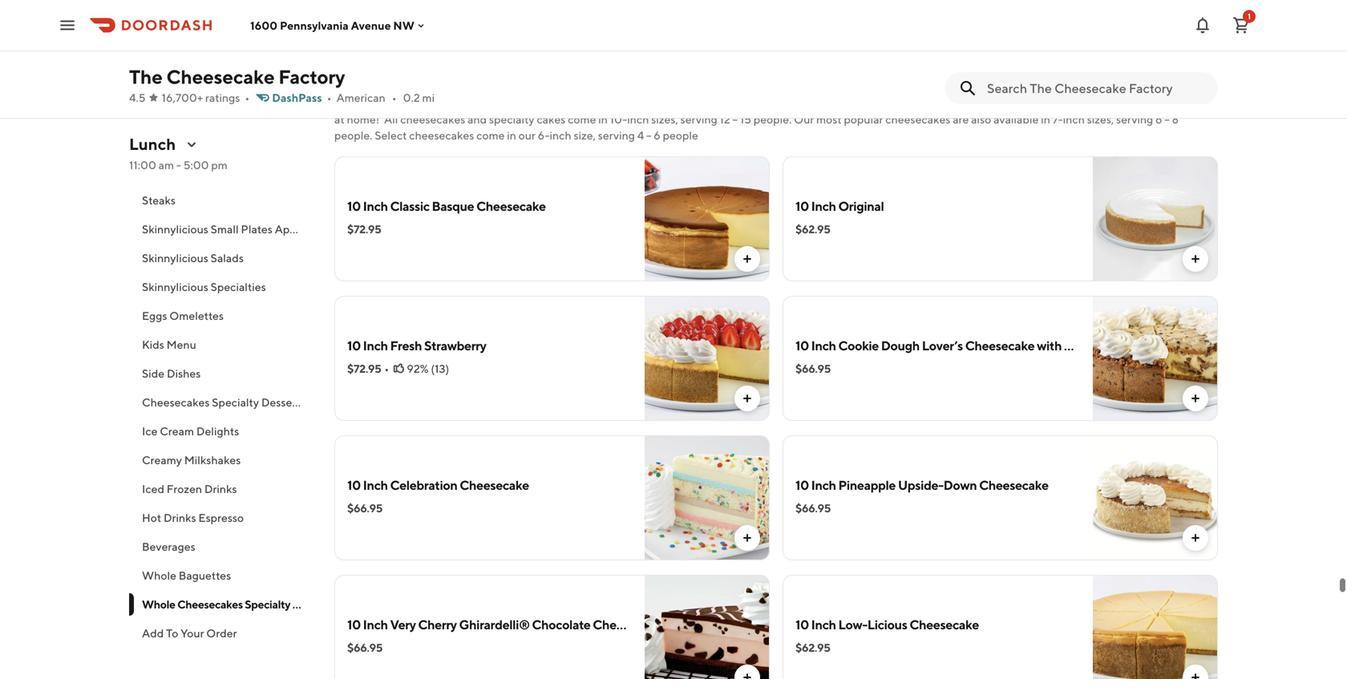 Task type: describe. For each thing, give the bounding box(es) containing it.
your
[[181, 627, 204, 640]]

whole baguettes
[[142, 569, 231, 582]]

cheesecake left with
[[965, 338, 1035, 353]]

cheesecakes inside button
[[142, 396, 210, 409]]

dishes
[[167, 367, 201, 380]]

specialties
[[211, 280, 266, 294]]

0 horizontal spatial –
[[646, 129, 652, 142]]

in left 7-
[[1041, 113, 1051, 126]]

1 horizontal spatial serving
[[681, 113, 718, 126]]

$72.95 •
[[347, 362, 389, 375]]

iced frozen drinks button
[[129, 475, 315, 504]]

10 inch original
[[796, 199, 884, 214]]

1600 pennsylvania avenue nw button
[[250, 19, 427, 32]]

lover's
[[922, 338, 963, 353]]

inch for very
[[363, 617, 388, 632]]

cheesecake right celebration
[[460, 478, 529, 493]]

add item to cart image for 10 inch original
[[1189, 253, 1202, 265]]

factory combinations button
[[129, 157, 315, 186]]

low-
[[839, 617, 868, 632]]

plates
[[241, 223, 273, 236]]

hours
[[1146, 97, 1175, 110]]

10 for 10 inch cookie dough lover's cheesecake with pecans
[[796, 338, 809, 353]]

beverages
[[142, 540, 195, 553]]

-
[[176, 158, 181, 172]]

10 inch original image
[[1093, 156, 1218, 282]]

10 inch low-licious cheesecake image
[[1093, 575, 1218, 679]]

0 horizontal spatial and
[[468, 113, 487, 126]]

1 vertical spatial are
[[953, 113, 969, 126]]

12
[[720, 113, 731, 126]]

10 inch celebration cheesecake image
[[645, 435, 770, 561]]

10 for 10 inch low-licious cheesecake
[[796, 617, 809, 632]]

1
[[1248, 12, 1251, 21]]

all
[[384, 113, 398, 126]]

• for american • 0.2 mi
[[392, 91, 397, 104]]

$66.95 for 10 inch pineapple upside-down cheesecake
[[796, 502, 831, 515]]

milkshakes
[[184, 454, 241, 467]]

chilled.
[[549, 97, 586, 110]]

stored
[[727, 97, 760, 110]]

inch for fresh
[[363, 338, 388, 353]]

most
[[817, 113, 842, 126]]

eggs
[[142, 309, 167, 322]]

hot drinks espresso
[[142, 511, 244, 525]]

travel
[[616, 97, 645, 110]]

original
[[839, 199, 884, 214]]

creamy
[[142, 454, 182, 467]]

• for dashpass •
[[327, 91, 332, 104]]

nw
[[393, 19, 415, 32]]

2 horizontal spatial –
[[1165, 113, 1170, 126]]

cheesecake right licious
[[910, 617, 979, 632]]

10-
[[610, 113, 627, 126]]

cookie
[[839, 338, 879, 353]]

ice cream delights
[[142, 425, 239, 438]]

whole
[[357, 97, 388, 110]]

ice cream delights button
[[129, 417, 315, 446]]

hot drinks espresso button
[[129, 504, 315, 533]]

in left our
[[507, 129, 516, 142]]

4
[[637, 129, 644, 142]]

ghirardelli®
[[459, 617, 530, 632]]

mi
[[422, 91, 435, 104]]

whole inside button
[[142, 569, 176, 582]]

classic
[[390, 199, 430, 214]]

factory inside "button"
[[142, 165, 180, 178]]

kids menu
[[142, 338, 196, 351]]

0 horizontal spatial inch
[[550, 129, 572, 142]]

menu
[[167, 338, 196, 351]]

$62.95 for 10 inch low-licious cheesecake
[[796, 641, 831, 654]]

0 vertical spatial 6
[[1156, 113, 1163, 126]]

add item to cart image for 10 inch celebration cheesecake
[[741, 532, 754, 545]]

1 your from the left
[[773, 97, 796, 110]]

cakes inside whole cheesecakes & specialty cakes our whole cheesecakes are served deeply chilled. they travel well and can be stored in your freezer to enjoy later. defrost in your refrigerator for  approximately 2 hours to enjoy at home!   all cheesecakes and specialty cakes come in 10-inch sizes, serving 12 – 15 people. our most popular cheesecakes are also available in 7-inch sizes, serving 6 – 8 people. select cheesecakes come in our 6-inch size, serving 4 – 6 people
[[585, 73, 633, 94]]

notification bell image
[[1193, 16, 1213, 35]]

espresso
[[198, 511, 244, 525]]

very
[[390, 617, 416, 632]]

menus image
[[185, 138, 198, 151]]

$66.95 for 10 inch celebration cheesecake
[[347, 502, 383, 515]]

10 inch cookie dough lover's cheesecake with pecans
[[796, 338, 1105, 353]]

cheesecakes specialty desserts button
[[129, 388, 315, 417]]

in right defrost
[[947, 97, 957, 110]]

pm
[[211, 158, 228, 172]]

whole for &
[[334, 73, 387, 94]]

$72.95 for $72.95
[[347, 223, 381, 236]]

skinnylicious for skinnylicious specialties
[[142, 280, 208, 294]]

pineapple
[[839, 478, 896, 493]]

10 inch classic basque cheesecake
[[347, 199, 546, 214]]

1 to from the left
[[837, 97, 847, 110]]

cheesecake right down
[[979, 478, 1049, 493]]

upside-
[[898, 478, 944, 493]]

salads
[[211, 251, 244, 265]]

open menu image
[[58, 16, 77, 35]]

2 vertical spatial specialty
[[245, 598, 290, 611]]

the cheesecake factory
[[129, 65, 345, 88]]

skinnylicious for skinnylicious salads
[[142, 251, 208, 265]]

10 inch very cherry ghirardelli® chocolate cheesecake image
[[645, 575, 770, 679]]

skinnylicious small plates appetizers
[[142, 223, 330, 236]]

sizes,
[[651, 113, 678, 126]]

people
[[663, 129, 698, 142]]

• down the cheesecake factory
[[245, 91, 250, 104]]

whole for specialty
[[142, 598, 175, 611]]

2 to from the left
[[1177, 97, 1188, 110]]

add to your order button
[[129, 619, 315, 648]]

cheesecakes for specialty
[[177, 598, 243, 611]]

add
[[142, 627, 164, 640]]

celebration
[[390, 478, 458, 493]]

cheesecakes for &
[[390, 73, 493, 94]]

1 button
[[1225, 9, 1258, 41]]

$66.95 for 10 inch cookie dough lover's cheesecake with pecans
[[796, 362, 831, 375]]

10 inch pineapple upside-down cheesecake image
[[1093, 435, 1218, 561]]

in up 15 people.
[[762, 97, 771, 110]]

add item to cart image for 10 inch pineapple upside-down cheesecake
[[1189, 532, 1202, 545]]

1 horizontal spatial our
[[794, 113, 814, 126]]

1600
[[250, 19, 278, 32]]

small
[[211, 223, 239, 236]]

specialty
[[489, 113, 535, 126]]

iced
[[142, 482, 164, 496]]

american • 0.2 mi
[[336, 91, 435, 104]]

• for $72.95 •
[[385, 362, 389, 375]]

skinnylicious specialties button
[[129, 273, 315, 302]]

steaks button
[[129, 186, 315, 215]]

0 vertical spatial factory
[[278, 65, 345, 88]]

10 for 10 inch original
[[796, 199, 809, 214]]

at
[[334, 113, 345, 126]]

add item to cart image for 10 inch cookie dough lover's cheesecake with pecans
[[1189, 392, 1202, 405]]

0 horizontal spatial our
[[334, 97, 355, 110]]

16,700+ ratings •
[[162, 91, 250, 104]]

factory combinations
[[142, 165, 254, 178]]

cherry
[[418, 617, 457, 632]]

4.5
[[129, 91, 146, 104]]

cream
[[160, 425, 194, 438]]

with
[[1037, 338, 1062, 353]]

desserts
[[261, 396, 305, 409]]

eggs omelettes
[[142, 309, 224, 322]]



Task type: vqa. For each thing, say whether or not it's contained in the screenshot.
Your
yes



Task type: locate. For each thing, give the bounding box(es) containing it.
10 for 10 inch fresh strawberry
[[347, 338, 361, 353]]

available
[[994, 113, 1039, 126]]

0 horizontal spatial to
[[837, 97, 847, 110]]

add item to cart image for 10 inch low-licious cheesecake
[[1189, 671, 1202, 679]]

0 horizontal spatial factory
[[142, 165, 180, 178]]

0 horizontal spatial come
[[477, 129, 505, 142]]

10
[[347, 199, 361, 214], [796, 199, 809, 214], [347, 338, 361, 353], [796, 338, 809, 353], [347, 478, 361, 493], [796, 478, 809, 493], [347, 617, 361, 632], [796, 617, 809, 632]]

come up the size,
[[568, 113, 596, 126]]

in left 10-
[[598, 113, 608, 126]]

your
[[773, 97, 796, 110], [959, 97, 982, 110]]

11:00 am - 5:00 pm
[[129, 158, 228, 172]]

6 right 4
[[654, 129, 661, 142]]

7-
[[1053, 113, 1063, 126]]

add item to cart image
[[1189, 9, 1202, 22], [741, 392, 754, 405], [1189, 392, 1202, 405], [741, 532, 754, 545], [741, 671, 754, 679]]

2 vertical spatial whole
[[142, 598, 175, 611]]

deeply
[[512, 97, 547, 110]]

inch left cookie
[[811, 338, 836, 353]]

• left 0.2
[[392, 91, 397, 104]]

cheesecakes down baguettes
[[177, 598, 243, 611]]

inch left celebration
[[363, 478, 388, 493]]

1 horizontal spatial inch
[[627, 113, 649, 126]]

hot
[[142, 511, 161, 525]]

ratings
[[205, 91, 240, 104]]

cheesecake right basque
[[477, 199, 546, 214]]

10 inch fresh strawberry
[[347, 338, 486, 353]]

enjoy
[[849, 97, 877, 110], [1190, 97, 1218, 110]]

cheesecakes specialty desserts
[[142, 396, 305, 409]]

creamy milkshakes
[[142, 454, 241, 467]]

specialty inside whole cheesecakes & specialty cakes our whole cheesecakes are served deeply chilled. they travel well and can be stored in your freezer to enjoy later. defrost in your refrigerator for  approximately 2 hours to enjoy at home!   all cheesecakes and specialty cakes come in 10-inch sizes, serving 12 – 15 people. our most popular cheesecakes are also available in 7-inch sizes, serving 6 – 8 people. select cheesecakes come in our 6-inch size, serving 4 – 6 people
[[510, 73, 582, 94]]

drinks right hot
[[164, 511, 196, 525]]

– right 12
[[733, 113, 738, 126]]

2 your from the left
[[959, 97, 982, 110]]

in
[[762, 97, 771, 110], [947, 97, 957, 110], [598, 113, 608, 126], [1041, 113, 1051, 126], [507, 129, 516, 142]]

– right 4
[[646, 129, 652, 142]]

enjoy up popular on the right top of the page
[[849, 97, 877, 110]]

0 vertical spatial come
[[568, 113, 596, 126]]

1 vertical spatial $62.95
[[796, 641, 831, 654]]

1 horizontal spatial and
[[670, 97, 689, 110]]

inch for celebration
[[363, 478, 388, 493]]

1 $62.95 from the top
[[796, 223, 831, 236]]

serving down can
[[681, 113, 718, 126]]

10 inch cookie dough lover's cheesecake with pecans image
[[1093, 296, 1218, 421]]

10 inch very cherry ghirardelli® chocolate cheesecake
[[347, 617, 662, 632]]

to up the most
[[837, 97, 847, 110]]

0 vertical spatial $72.95
[[347, 223, 381, 236]]

10 left low- on the bottom of page
[[796, 617, 809, 632]]

whole inside whole cheesecakes & specialty cakes our whole cheesecakes are served deeply chilled. they travel well and can be stored in your freezer to enjoy later. defrost in your refrigerator for  approximately 2 hours to enjoy at home!   all cheesecakes and specialty cakes come in 10-inch sizes, serving 12 – 15 people. our most popular cheesecakes are also available in 7-inch sizes, serving 6 – 8 people. select cheesecakes come in our 6-inch size, serving 4 – 6 people
[[334, 73, 387, 94]]

refrigerator
[[984, 97, 1042, 110]]

10 inch fresh strawberry image
[[645, 296, 770, 421]]

0 vertical spatial specialty
[[510, 73, 582, 94]]

serving down 10-
[[598, 129, 635, 142]]

10 for 10 inch very cherry ghirardelli® chocolate cheesecake
[[347, 617, 361, 632]]

2 horizontal spatial inch
[[1063, 113, 1085, 126]]

10 inch classic basque cheesecake image
[[645, 156, 770, 282]]

specialty up the deeply
[[510, 73, 582, 94]]

0 vertical spatial and
[[670, 97, 689, 110]]

our down "freezer"
[[794, 113, 814, 126]]

10 left cookie
[[796, 338, 809, 353]]

well
[[647, 97, 668, 110]]

side dishes
[[142, 367, 201, 380]]

the
[[129, 65, 163, 88]]

inch left pineapple
[[811, 478, 836, 493]]

come
[[568, 113, 596, 126], [477, 129, 505, 142]]

10 for 10 inch celebration cheesecake
[[347, 478, 361, 493]]

1 vertical spatial drinks
[[164, 511, 196, 525]]

0 horizontal spatial 6
[[654, 129, 661, 142]]

combinations
[[183, 165, 254, 178]]

popular
[[844, 113, 883, 126]]

2 vertical spatial cheesecakes
[[177, 598, 243, 611]]

0.2
[[403, 91, 420, 104]]

1 horizontal spatial drinks
[[204, 482, 237, 496]]

cakes
[[585, 73, 633, 94], [292, 598, 323, 611]]

cheesecakes up cream
[[142, 396, 210, 409]]

0 horizontal spatial are
[[457, 97, 473, 110]]

add item to cart image for 10 inch very cherry ghirardelli® chocolate cheesecake
[[741, 671, 754, 679]]

5:00
[[183, 158, 209, 172]]

factory down lunch
[[142, 165, 180, 178]]

our
[[519, 129, 536, 142]]

cheesecake up ratings
[[166, 65, 275, 88]]

1 vertical spatial and
[[468, 113, 487, 126]]

specialty down side dishes button at the left bottom
[[212, 396, 259, 409]]

skinnylicious down steaks in the left of the page
[[142, 223, 208, 236]]

inch for original
[[811, 199, 836, 214]]

skinnylicious specialties
[[142, 280, 266, 294]]

0 vertical spatial whole
[[334, 73, 387, 94]]

delights
[[196, 425, 239, 438]]

are left served
[[457, 97, 473, 110]]

chocolate
[[532, 617, 591, 632]]

10 inch low-licious cheesecake
[[796, 617, 979, 632]]

specialty down whole baguettes button
[[245, 598, 290, 611]]

10 up $72.95 •
[[347, 338, 361, 353]]

skinnylicious up skinnylicious specialties
[[142, 251, 208, 265]]

skinnylicious salads
[[142, 251, 244, 265]]

skinnylicious salads button
[[129, 244, 315, 273]]

cheesecake right chocolate at the bottom of the page
[[593, 617, 662, 632]]

come down specialty at the top left of the page
[[477, 129, 505, 142]]

enjoy right hours
[[1190, 97, 1218, 110]]

92%
[[407, 362, 429, 375]]

1 vertical spatial serving
[[598, 129, 635, 142]]

whole up whole
[[334, 73, 387, 94]]

inch
[[627, 113, 649, 126], [1063, 113, 1085, 126], [550, 129, 572, 142]]

0 horizontal spatial enjoy
[[849, 97, 877, 110]]

inch up 4
[[627, 113, 649, 126]]

10 left classic
[[347, 199, 361, 214]]

1 horizontal spatial are
[[953, 113, 969, 126]]

1 skinnylicious from the top
[[142, 223, 208, 236]]

8
[[1172, 113, 1179, 126]]

pennsylvania
[[280, 19, 349, 32]]

6-
[[538, 129, 550, 142]]

1 vertical spatial whole
[[142, 569, 176, 582]]

inch left low- on the bottom of page
[[811, 617, 836, 632]]

1 vertical spatial specialty
[[212, 396, 259, 409]]

2
[[1138, 97, 1144, 110]]

inch left original
[[811, 199, 836, 214]]

&
[[496, 73, 507, 94]]

add item to cart image for 10 inch fresh strawberry
[[741, 392, 754, 405]]

1 horizontal spatial enjoy
[[1190, 97, 1218, 110]]

to
[[166, 627, 178, 640]]

1 vertical spatial our
[[794, 113, 814, 126]]

$72.95 left 92%
[[347, 362, 381, 375]]

10 for 10 inch classic basque cheesecake
[[347, 199, 361, 214]]

2 $62.95 from the top
[[796, 641, 831, 654]]

fresh
[[390, 338, 422, 353]]

1 vertical spatial cakes
[[292, 598, 323, 611]]

to up 8
[[1177, 97, 1188, 110]]

0 vertical spatial our
[[334, 97, 355, 110]]

cheesecakes inside whole cheesecakes & specialty cakes our whole cheesecakes are served deeply chilled. they travel well and can be stored in your freezer to enjoy later. defrost in your refrigerator for  approximately 2 hours to enjoy at home!   all cheesecakes and specialty cakes come in 10-inch sizes, serving 12 – 15 people. our most popular cheesecakes are also available in 7-inch sizes, serving 6 – 8 people. select cheesecakes come in our 6-inch size, serving 4 – 6 people
[[390, 73, 493, 94]]

your up 15 people.
[[773, 97, 796, 110]]

10 left pineapple
[[796, 478, 809, 493]]

10 left original
[[796, 199, 809, 214]]

inch down approximately
[[1063, 113, 1085, 126]]

kids menu button
[[129, 330, 315, 359]]

10 inch celebration cheesecake
[[347, 478, 529, 493]]

2 vertical spatial skinnylicious
[[142, 280, 208, 294]]

avenue
[[351, 19, 391, 32]]

whole down beverages at the left bottom
[[142, 569, 176, 582]]

cakes
[[537, 113, 566, 126]]

1 vertical spatial come
[[477, 129, 505, 142]]

10 left celebration
[[347, 478, 361, 493]]

skinnylicious
[[142, 223, 208, 236], [142, 251, 208, 265], [142, 280, 208, 294]]

served
[[476, 97, 510, 110]]

6 down hours
[[1156, 113, 1163, 126]]

1 horizontal spatial cakes
[[585, 73, 633, 94]]

your up also
[[959, 97, 982, 110]]

1 enjoy from the left
[[849, 97, 877, 110]]

am
[[159, 158, 174, 172]]

lunch
[[129, 135, 176, 154]]

$62.95 down 10 inch low-licious cheesecake on the right bottom
[[796, 641, 831, 654]]

2 enjoy from the left
[[1190, 97, 1218, 110]]

1 vertical spatial cheesecakes
[[142, 396, 210, 409]]

0 horizontal spatial serving
[[598, 129, 635, 142]]

serving
[[681, 113, 718, 126], [598, 129, 635, 142]]

1 $72.95 from the top
[[347, 223, 381, 236]]

11:00
[[129, 158, 156, 172]]

drinks down creamy milkshakes button
[[204, 482, 237, 496]]

10 left very
[[347, 617, 361, 632]]

inch for low-
[[811, 617, 836, 632]]

iced frozen drinks
[[142, 482, 237, 496]]

1600 pennsylvania avenue nw
[[250, 19, 415, 32]]

inch for pineapple
[[811, 478, 836, 493]]

baguettes
[[179, 569, 231, 582]]

$72.95 for $72.95 •
[[347, 362, 381, 375]]

0 vertical spatial cakes
[[585, 73, 633, 94]]

0 horizontal spatial your
[[773, 97, 796, 110]]

0 vertical spatial $62.95
[[796, 223, 831, 236]]

1 horizontal spatial –
[[733, 113, 738, 126]]

1 vertical spatial skinnylicious
[[142, 251, 208, 265]]

cheesecakes up served
[[390, 73, 493, 94]]

$62.95 for 10 inch original
[[796, 223, 831, 236]]

1 horizontal spatial factory
[[278, 65, 345, 88]]

• left 92%
[[385, 362, 389, 375]]

inch left very
[[363, 617, 388, 632]]

whole
[[334, 73, 387, 94], [142, 569, 176, 582], [142, 598, 175, 611]]

they
[[588, 97, 613, 110]]

american
[[336, 91, 386, 104]]

skinnylicious inside button
[[142, 223, 208, 236]]

10 for 10 inch pineapple upside-down cheesecake
[[796, 478, 809, 493]]

$66.95
[[796, 362, 831, 375], [347, 502, 383, 515], [796, 502, 831, 515], [347, 641, 383, 654]]

0 vertical spatial skinnylicious
[[142, 223, 208, 236]]

sourdough loaf image
[[1093, 0, 1218, 38]]

factory up dashpass •
[[278, 65, 345, 88]]

order
[[206, 627, 237, 640]]

$72.95
[[347, 223, 381, 236], [347, 362, 381, 375]]

0 vertical spatial are
[[457, 97, 473, 110]]

ice
[[142, 425, 158, 438]]

0 vertical spatial drinks
[[204, 482, 237, 496]]

1 items, open order cart image
[[1232, 16, 1251, 35]]

skinnylicious up eggs omelettes
[[142, 280, 208, 294]]

defrost
[[907, 97, 945, 110]]

select
[[375, 129, 407, 142]]

specialty inside button
[[212, 396, 259, 409]]

–
[[733, 113, 738, 126], [1165, 113, 1170, 126], [646, 129, 652, 142]]

skinnylicious for skinnylicious small plates appetizers
[[142, 223, 208, 236]]

Item Search search field
[[987, 79, 1205, 97]]

0 horizontal spatial drinks
[[164, 511, 196, 525]]

are left also
[[953, 113, 969, 126]]

– left 8
[[1165, 113, 1170, 126]]

1 vertical spatial $72.95
[[347, 362, 381, 375]]

creamy milkshakes button
[[129, 446, 315, 475]]

down
[[944, 478, 977, 493]]

1 horizontal spatial 6
[[1156, 113, 1163, 126]]

$62.95 down 10 inch original
[[796, 223, 831, 236]]

1 horizontal spatial come
[[568, 113, 596, 126]]

our up at
[[334, 97, 355, 110]]

2 skinnylicious from the top
[[142, 251, 208, 265]]

0 horizontal spatial cakes
[[292, 598, 323, 611]]

3 skinnylicious from the top
[[142, 280, 208, 294]]

1 horizontal spatial your
[[959, 97, 982, 110]]

whole up add
[[142, 598, 175, 611]]

$66.95 for 10 inch very cherry ghirardelli® chocolate cheesecake
[[347, 641, 383, 654]]

freezer
[[798, 97, 834, 110]]

factory
[[278, 65, 345, 88], [142, 165, 180, 178]]

to
[[837, 97, 847, 110], [1177, 97, 1188, 110]]

16,700+
[[162, 91, 203, 104]]

add item to cart image for 10 inch classic basque cheesecake
[[741, 253, 754, 265]]

inch for classic
[[363, 199, 388, 214]]

whole cheesecakes & specialty cakes our whole cheesecakes are served deeply chilled. they travel well and can be stored in your freezer to enjoy later. defrost in your refrigerator for  approximately 2 hours to enjoy at home!   all cheesecakes and specialty cakes come in 10-inch sizes, serving 12 – 15 people. our most popular cheesecakes are also available in 7-inch sizes, serving 6 – 8 people. select cheesecakes come in our 6-inch size, serving 4 – 6 people
[[334, 73, 1218, 142]]

$62.95
[[796, 223, 831, 236], [796, 641, 831, 654]]

1 vertical spatial 6
[[654, 129, 661, 142]]

0 vertical spatial cheesecakes
[[390, 73, 493, 94]]

inch down "cakes"
[[550, 129, 572, 142]]

and left can
[[670, 97, 689, 110]]

1 horizontal spatial to
[[1177, 97, 1188, 110]]

2 $72.95 from the top
[[347, 362, 381, 375]]

and down served
[[468, 113, 487, 126]]

cheesecakes
[[390, 97, 455, 110], [400, 113, 465, 126], [886, 113, 951, 126], [409, 129, 474, 142]]

• left american
[[327, 91, 332, 104]]

inch left classic
[[363, 199, 388, 214]]

$72.95 right appetizers
[[347, 223, 381, 236]]

0 vertical spatial serving
[[681, 113, 718, 126]]

cheesecakes
[[390, 73, 493, 94], [142, 396, 210, 409], [177, 598, 243, 611]]

6
[[1156, 113, 1163, 126], [654, 129, 661, 142]]

inch for cookie
[[811, 338, 836, 353]]

inch up $72.95 •
[[363, 338, 388, 353]]

add item to cart image
[[741, 253, 754, 265], [1189, 253, 1202, 265], [1189, 532, 1202, 545], [1189, 671, 1202, 679]]

1 vertical spatial factory
[[142, 165, 180, 178]]

steaks
[[142, 194, 176, 207]]

dough
[[881, 338, 920, 353]]



